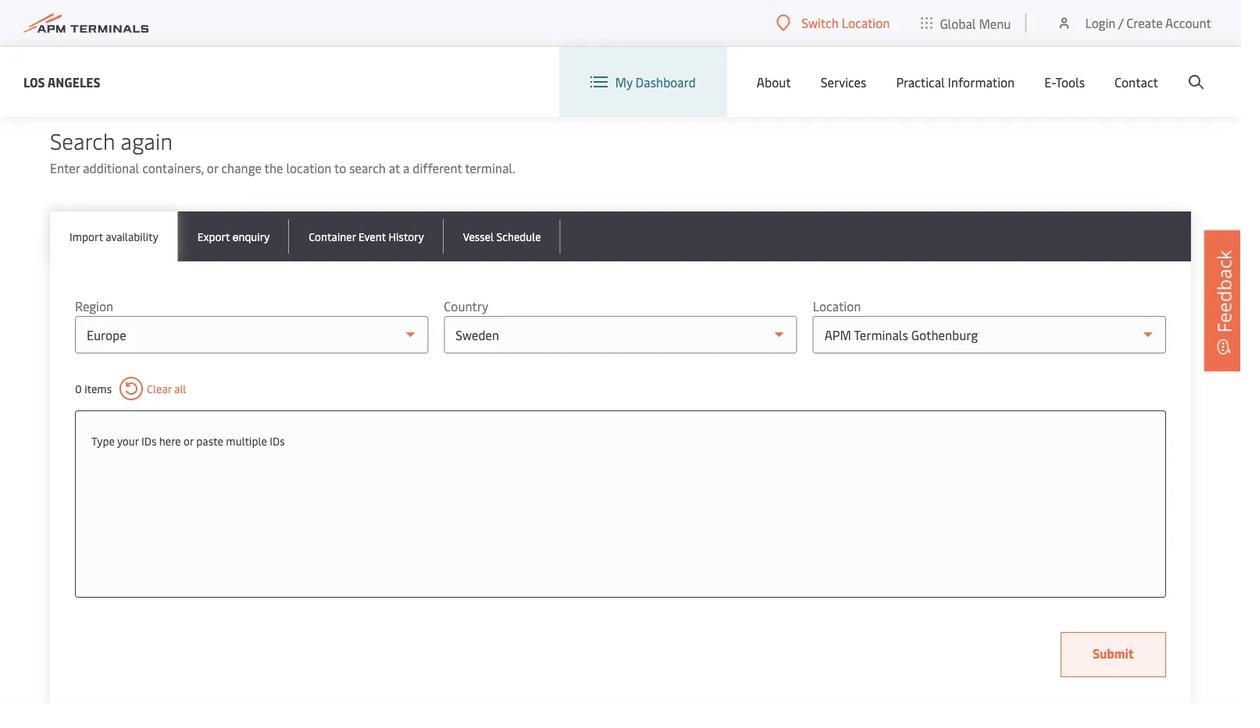 Task type: locate. For each thing, give the bounding box(es) containing it.
2 horizontal spatial or
[[1024, 17, 1036, 34]]

clear all
[[147, 382, 186, 396]]

switch location button
[[776, 14, 890, 31]]

vessel schedule button
[[443, 212, 561, 262]]

2 horizontal spatial the
[[934, 17, 953, 34]]

different
[[413, 160, 462, 177]]

global menu
[[940, 15, 1011, 31]]

about button
[[757, 47, 791, 117]]

ids right your
[[141, 433, 156, 448]]

services button
[[821, 47, 866, 117]]

e-tools button
[[1044, 47, 1085, 117]]

tab list
[[50, 212, 1191, 262]]

again
[[121, 125, 173, 155]]

1 horizontal spatial information
[[400, 17, 467, 34]]

information down the has
[[111, 36, 177, 53]]

1 horizontal spatial ids
[[270, 433, 285, 448]]

to right taken
[[228, 17, 239, 34]]

or
[[1024, 17, 1036, 34], [207, 160, 218, 177], [184, 433, 194, 448]]

possible.
[[563, 17, 612, 34]]

0 vertical spatial to
[[228, 17, 239, 34]]

los
[[23, 73, 45, 90]]

history
[[388, 229, 424, 244]]

1 vertical spatial information
[[111, 36, 177, 53]]

submit button
[[1061, 633, 1166, 678]]

0 vertical spatial the
[[934, 17, 953, 34]]

0
[[75, 382, 82, 396]]

submit
[[1093, 645, 1134, 662]]

location
[[842, 14, 890, 31], [813, 298, 861, 315]]

feedback button
[[1204, 231, 1241, 371]]

1 vertical spatial or
[[207, 160, 218, 177]]

import availability
[[70, 229, 158, 244]]

the right 'for'
[[934, 17, 953, 34]]

as right is
[[481, 17, 494, 34]]

2 as from the left
[[548, 17, 560, 34]]

0 horizontal spatial the
[[89, 36, 108, 53]]

region
[[75, 298, 113, 315]]

information left is
[[400, 17, 467, 34]]

search
[[50, 125, 115, 155]]

clear all button
[[120, 377, 186, 401]]

to left search
[[334, 160, 346, 177]]

0 vertical spatial location
[[842, 14, 890, 31]]

practical information button
[[896, 47, 1015, 117]]

of
[[1120, 17, 1132, 34]]

0 horizontal spatial ids
[[141, 433, 156, 448]]

dashboard
[[636, 74, 696, 90]]

type
[[91, 433, 115, 448]]

0 horizontal spatial or
[[184, 433, 194, 448]]

switch
[[801, 14, 839, 31]]

None text field
[[91, 427, 1150, 455]]

1 as from the left
[[481, 17, 494, 34]]

container event history
[[309, 229, 424, 244]]

contact button
[[1114, 47, 1158, 117]]

ids right multiple
[[270, 433, 285, 448]]

my dashboard
[[615, 74, 696, 90]]

ids
[[141, 433, 156, 448], [270, 433, 285, 448]]

provided.
[[180, 36, 232, 53]]

login
[[1085, 14, 1116, 31]]

location
[[286, 160, 331, 177]]

as right accurate
[[548, 17, 560, 34]]

ensure
[[243, 17, 280, 34]]

feedback
[[1211, 250, 1236, 333]]

items
[[84, 382, 112, 396]]

1 vertical spatial to
[[334, 160, 346, 177]]

1 horizontal spatial as
[[548, 17, 560, 34]]

been
[[163, 17, 191, 34]]

container
[[309, 229, 356, 244]]

1 horizontal spatial the
[[264, 160, 283, 177]]

to inside due care has been taken to ensure container and vessel information is as accurate as possible. apm terminals does not however assume any liability for the correctness or completeness of the information provided.
[[228, 17, 239, 34]]

0 horizontal spatial information
[[111, 36, 177, 53]]

angeles
[[47, 73, 100, 90]]

and
[[339, 17, 360, 34]]

as
[[481, 17, 494, 34], [548, 17, 560, 34]]

the down due
[[89, 36, 108, 53]]

1 vertical spatial the
[[89, 36, 108, 53]]

0 horizontal spatial as
[[481, 17, 494, 34]]

1 horizontal spatial or
[[207, 160, 218, 177]]

at
[[389, 160, 400, 177]]

1 horizontal spatial to
[[334, 160, 346, 177]]

to
[[228, 17, 239, 34], [334, 160, 346, 177]]

los angeles link
[[23, 72, 100, 92]]

information
[[948, 74, 1015, 90]]

the right change
[[264, 160, 283, 177]]

country
[[444, 298, 488, 315]]

e-
[[1044, 74, 1055, 90]]

2 vertical spatial the
[[264, 160, 283, 177]]

0 vertical spatial information
[[400, 17, 467, 34]]

0 horizontal spatial to
[[228, 17, 239, 34]]

however
[[753, 17, 800, 34]]

to inside search again enter additional containers, or change the location to search at a different terminal.
[[334, 160, 346, 177]]

change
[[221, 160, 262, 177]]

practical
[[896, 74, 945, 90]]

switch location
[[801, 14, 890, 31]]

services
[[821, 74, 866, 90]]

or inside due care has been taken to ensure container and vessel information is as accurate as possible. apm terminals does not however assume any liability for the correctness or completeness of the information provided.
[[1024, 17, 1036, 34]]

or right "here"
[[184, 433, 194, 448]]

0 vertical spatial or
[[1024, 17, 1036, 34]]

the
[[934, 17, 953, 34], [89, 36, 108, 53], [264, 160, 283, 177]]

or right menu
[[1024, 17, 1036, 34]]

container event history button
[[289, 212, 443, 262]]

or left change
[[207, 160, 218, 177]]

about
[[757, 74, 791, 90]]

information
[[400, 17, 467, 34], [111, 36, 177, 53]]



Task type: vqa. For each thing, say whether or not it's contained in the screenshot.
Type your IDs here or paste multiple IDs at left bottom
yes



Task type: describe. For each thing, give the bounding box(es) containing it.
liability
[[871, 17, 912, 34]]

global menu button
[[905, 0, 1027, 46]]

tools
[[1055, 74, 1085, 90]]

type your ids here or paste multiple ids
[[91, 433, 285, 448]]

your
[[117, 433, 139, 448]]

еnquiry
[[232, 229, 270, 244]]

assume
[[803, 17, 846, 34]]

import
[[70, 229, 103, 244]]

login / create account link
[[1056, 0, 1211, 46]]

contact
[[1114, 74, 1158, 90]]

due care has been taken to ensure container and vessel information is as accurate as possible. apm terminals does not however assume any liability for the correctness or completeness of the information provided.
[[89, 17, 1132, 53]]

1 vertical spatial location
[[813, 298, 861, 315]]

due
[[89, 17, 111, 34]]

enter
[[50, 160, 80, 177]]

create
[[1126, 14, 1163, 31]]

completeness
[[1039, 17, 1117, 34]]

containers,
[[142, 160, 204, 177]]

export еnquiry button
[[178, 212, 289, 262]]

2 vertical spatial or
[[184, 433, 194, 448]]

export еnquiry
[[197, 229, 270, 244]]

taken
[[193, 17, 225, 34]]

schedule
[[496, 229, 541, 244]]

any
[[849, 17, 868, 34]]

is
[[470, 17, 478, 34]]

search again enter additional containers, or change the location to search at a different terminal.
[[50, 125, 515, 177]]

apm
[[614, 17, 641, 34]]

multiple
[[226, 433, 267, 448]]

does
[[701, 17, 728, 34]]

care
[[114, 17, 138, 34]]

0 items
[[75, 382, 112, 396]]

e-tools
[[1044, 74, 1085, 90]]

terminal.
[[465, 160, 515, 177]]

terminals
[[644, 17, 698, 34]]

all
[[174, 382, 186, 396]]

tab list containing import availability
[[50, 212, 1191, 262]]

or inside search again enter additional containers, or change the location to search at a different terminal.
[[207, 160, 218, 177]]

search
[[349, 160, 386, 177]]

availability
[[106, 229, 158, 244]]

export
[[197, 229, 230, 244]]

clear
[[147, 382, 172, 396]]

login / create account
[[1085, 14, 1211, 31]]

account
[[1165, 14, 1211, 31]]

event
[[358, 229, 386, 244]]

location inside button
[[842, 14, 890, 31]]

2 ids from the left
[[270, 433, 285, 448]]

practical information
[[896, 74, 1015, 90]]

paste
[[196, 433, 223, 448]]

los angeles
[[23, 73, 100, 90]]

import availability button
[[50, 212, 178, 262]]

for
[[915, 17, 932, 34]]

a
[[403, 160, 410, 177]]

the inside search again enter additional containers, or change the location to search at a different terminal.
[[264, 160, 283, 177]]

has
[[141, 17, 160, 34]]

menu
[[979, 15, 1011, 31]]

correctness
[[956, 17, 1021, 34]]

my dashboard button
[[590, 47, 696, 117]]

1 ids from the left
[[141, 433, 156, 448]]

here
[[159, 433, 181, 448]]

accurate
[[497, 17, 545, 34]]

/
[[1118, 14, 1123, 31]]

container
[[283, 17, 336, 34]]

my
[[615, 74, 633, 90]]

vessel
[[363, 17, 397, 34]]

vessel schedule
[[463, 229, 541, 244]]

vessel
[[463, 229, 494, 244]]

additional
[[83, 160, 139, 177]]

global
[[940, 15, 976, 31]]



